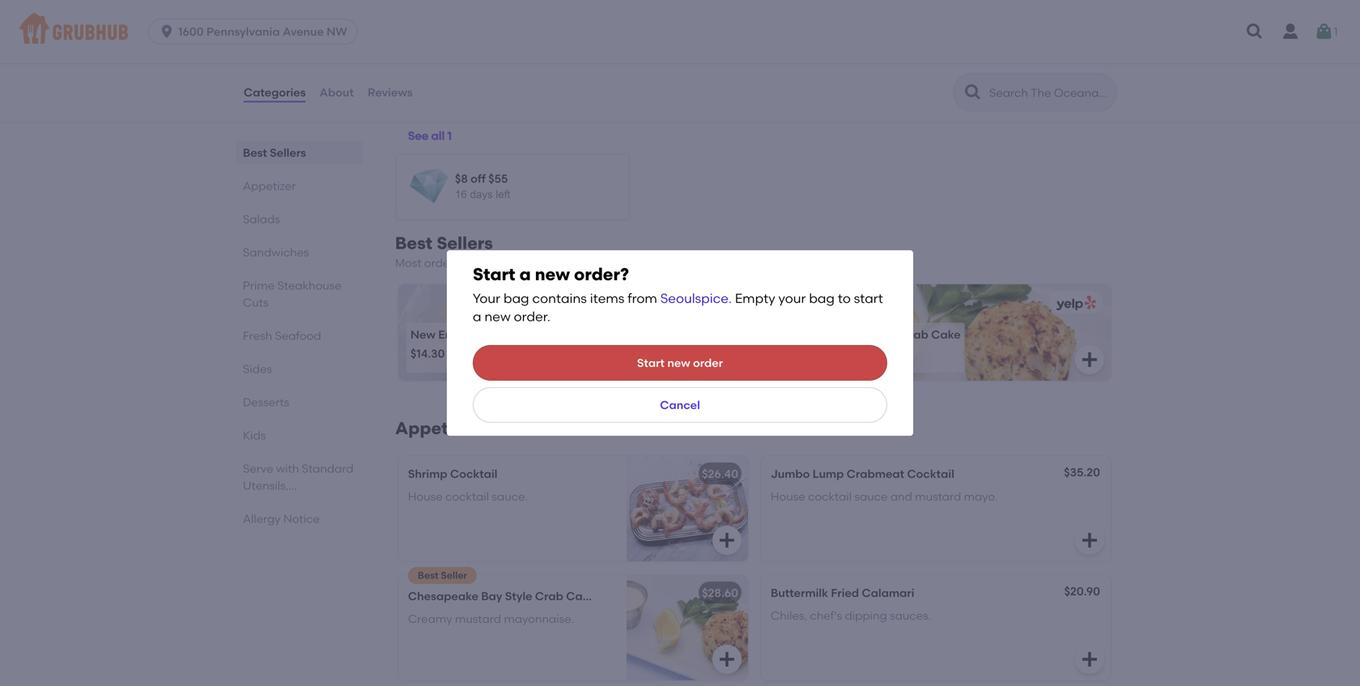 Task type: vqa. For each thing, say whether or not it's contained in the screenshot.
room
no



Task type: locate. For each thing, give the bounding box(es) containing it.
start up your
[[473, 264, 516, 285]]

seoulspice
[[661, 290, 729, 306]]

1 cocktail from the left
[[446, 490, 489, 503]]

style
[[871, 327, 898, 341], [505, 589, 533, 603]]

chesapeake down the your
[[773, 327, 844, 341]]

1 vertical spatial chesapeake
[[408, 589, 479, 603]]

0 horizontal spatial style
[[505, 589, 533, 603]]

mustard down chesapeake bay style crab cake
[[455, 612, 501, 626]]

best down categories button
[[243, 146, 267, 160]]

bag up order.
[[504, 290, 529, 306]]

chesapeake inside chesapeake bay style crab cake $28.60
[[773, 327, 844, 341]]

crab inside chesapeake bay style crab cake $28.60
[[901, 327, 929, 341]]

best up most at the left top of the page
[[395, 233, 433, 254]]

order.
[[514, 309, 551, 324]]

mustard right the and
[[915, 490, 962, 503]]

jumbo lump crabmeat cocktail
[[771, 467, 955, 481]]

0 horizontal spatial start
[[473, 264, 516, 285]]

search icon image
[[964, 83, 983, 102]]

1 horizontal spatial bay
[[847, 327, 868, 341]]

1 vertical spatial sellers
[[437, 233, 493, 254]]

new up clam
[[485, 309, 511, 324]]

1 vertical spatial appetizer
[[395, 418, 479, 438]]

0 horizontal spatial a
[[473, 309, 482, 324]]

1 horizontal spatial cocktail
[[907, 467, 955, 481]]

style up mayonnaise.
[[505, 589, 533, 603]]

16
[[455, 188, 467, 201]]

1 vertical spatial best
[[395, 233, 433, 254]]

2 vertical spatial new
[[668, 356, 691, 370]]

start inside button
[[637, 356, 665, 370]]

cocktail
[[446, 490, 489, 503], [808, 490, 852, 503]]

standard
[[302, 462, 354, 475]]

a inside empty your bag to start a new order.
[[473, 309, 482, 324]]

order?
[[574, 264, 629, 285]]

grubhub
[[488, 256, 537, 270]]

start new order
[[637, 356, 723, 370]]

1 horizontal spatial house
[[771, 490, 806, 503]]

start for start a new order?
[[473, 264, 516, 285]]

1 horizontal spatial crab
[[901, 327, 929, 341]]

sandwiches
[[243, 245, 309, 259]]

your
[[779, 290, 806, 306]]

2 cocktail from the left
[[907, 467, 955, 481]]

1 horizontal spatial start
[[637, 356, 665, 370]]

1 horizontal spatial sellers
[[437, 233, 493, 254]]

shrimp cocktail image
[[627, 456, 748, 561]]

chesapeake bay style crab cake image
[[627, 575, 748, 680]]

off
[[471, 172, 486, 186]]

1 vertical spatial a
[[473, 309, 482, 324]]

fresh seafood
[[243, 329, 321, 343]]

1 horizontal spatial appetizer
[[395, 418, 479, 438]]

best for best sellers
[[243, 146, 267, 160]]

$8 off $55 16 days left
[[455, 172, 510, 201]]

0 horizontal spatial yelp image
[[691, 296, 734, 311]]

0 vertical spatial chesapeake
[[773, 327, 844, 341]]

dipping
[[845, 609, 887, 623]]

2 horizontal spatial new
[[668, 356, 691, 370]]

chowder
[[520, 327, 571, 341]]

1 horizontal spatial a
[[520, 264, 531, 285]]

items
[[590, 290, 625, 306]]

0 horizontal spatial appetizer
[[243, 179, 296, 193]]

bay inside chesapeake bay style crab cake $28.60
[[847, 327, 868, 341]]

new up "contains"
[[535, 264, 570, 285]]

start
[[854, 290, 884, 306]]

0 vertical spatial start
[[473, 264, 516, 285]]

1 vertical spatial start
[[637, 356, 665, 370]]

start new order button
[[473, 345, 888, 381]]

cocktail up the and
[[907, 467, 955, 481]]

best inside "best sellers most ordered on grubhub"
[[395, 233, 433, 254]]

0 vertical spatial cake
[[932, 327, 961, 341]]

0 vertical spatial best
[[243, 146, 267, 160]]

seller
[[441, 569, 467, 581]]

bay for chesapeake bay style crab cake
[[481, 589, 503, 603]]

0 horizontal spatial $28.60
[[702, 586, 739, 600]]

sellers
[[270, 146, 306, 160], [437, 233, 493, 254]]

best sellers most ordered on grubhub
[[395, 233, 537, 270]]

1 horizontal spatial chesapeake
[[773, 327, 844, 341]]

best seller
[[418, 569, 467, 581]]

1 horizontal spatial $28.60
[[773, 347, 810, 360]]

1 vertical spatial style
[[505, 589, 533, 603]]

1 horizontal spatial 1
[[1334, 25, 1338, 38]]

1 vertical spatial bay
[[481, 589, 503, 603]]

new england clam chowder $14.30
[[411, 327, 571, 360]]

a up order.
[[520, 264, 531, 285]]

.
[[729, 290, 732, 306]]

appetizer down best sellers
[[243, 179, 296, 193]]

1
[[1334, 25, 1338, 38], [448, 129, 452, 142]]

1 horizontal spatial yelp image
[[1054, 296, 1097, 311]]

1 yelp image from the left
[[691, 296, 734, 311]]

sauce
[[855, 490, 888, 503]]

style for chesapeake bay style crab cake $28.60
[[871, 327, 898, 341]]

sellers down categories button
[[270, 146, 306, 160]]

0 horizontal spatial crab
[[535, 589, 564, 603]]

chesapeake for chesapeake bay style crab cake
[[408, 589, 479, 603]]

new left 'order'
[[668, 356, 691, 370]]

1 horizontal spatial bag
[[809, 290, 835, 306]]

1 horizontal spatial mustard
[[915, 490, 962, 503]]

1 horizontal spatial style
[[871, 327, 898, 341]]

bay up creamy mustard mayonnaise.
[[481, 589, 503, 603]]

buttermilk
[[771, 586, 829, 600]]

1 vertical spatial new
[[485, 309, 511, 324]]

house down the jumbo
[[771, 490, 806, 503]]

style down the start
[[871, 327, 898, 341]]

0 vertical spatial appetizer
[[243, 179, 296, 193]]

0 vertical spatial bay
[[847, 327, 868, 341]]

$35.20
[[1064, 465, 1101, 479]]

$28.60
[[773, 347, 810, 360], [702, 586, 739, 600]]

empty
[[735, 290, 776, 306]]

shrimp
[[408, 467, 448, 481]]

2 bag from the left
[[809, 290, 835, 306]]

svg image left 1600
[[159, 23, 175, 40]]

crab for chesapeake bay style crab cake $28.60
[[901, 327, 929, 341]]

1 vertical spatial cake
[[566, 589, 596, 603]]

0 horizontal spatial 1
[[448, 129, 452, 142]]

cocktail down shrimp cocktail
[[446, 490, 489, 503]]

0 horizontal spatial cake
[[566, 589, 596, 603]]

sellers inside "best sellers most ordered on grubhub"
[[437, 233, 493, 254]]

svg image
[[1246, 22, 1265, 41], [159, 23, 175, 40], [718, 350, 737, 369], [718, 530, 737, 550]]

bay down the start
[[847, 327, 868, 341]]

start up the "cancel"
[[637, 356, 665, 370]]

$28.60 left the buttermilk
[[702, 586, 739, 600]]

nw
[[327, 25, 347, 38]]

sauce.
[[492, 490, 528, 503]]

kids
[[243, 428, 266, 442]]

svg image
[[1315, 22, 1334, 41], [1080, 350, 1100, 369], [1080, 530, 1100, 550], [718, 649, 737, 669], [1080, 649, 1100, 669]]

0 horizontal spatial bay
[[481, 589, 503, 603]]

0 horizontal spatial chesapeake
[[408, 589, 479, 603]]

house
[[408, 490, 443, 503], [771, 490, 806, 503]]

1600 pennsylvania avenue nw button
[[148, 19, 364, 45]]

on
[[471, 256, 485, 270]]

and
[[891, 490, 913, 503]]

$26.40
[[702, 467, 739, 481]]

2 cocktail from the left
[[808, 490, 852, 503]]

0 horizontal spatial mustard
[[455, 612, 501, 626]]

cocktail up house cocktail sauce.
[[450, 467, 498, 481]]

1 vertical spatial crab
[[535, 589, 564, 603]]

0 horizontal spatial house
[[408, 490, 443, 503]]

1 vertical spatial mustard
[[455, 612, 501, 626]]

a down your
[[473, 309, 482, 324]]

main navigation navigation
[[0, 0, 1361, 63]]

sellers up "on"
[[437, 233, 493, 254]]

cocktail down lump
[[808, 490, 852, 503]]

style inside chesapeake bay style crab cake $28.60
[[871, 327, 898, 341]]

Search The Oceanaire Seafood Room search field
[[988, 85, 1112, 100]]

napkins?
[[243, 513, 293, 526]]

1 horizontal spatial cake
[[932, 327, 961, 341]]

1 horizontal spatial cocktail
[[808, 490, 852, 503]]

bag
[[504, 290, 529, 306], [809, 290, 835, 306]]

fried
[[831, 586, 859, 600]]

start for start new order
[[637, 356, 665, 370]]

0 vertical spatial a
[[520, 264, 531, 285]]

fresh
[[243, 329, 272, 343]]

0 horizontal spatial sellers
[[270, 146, 306, 160]]

house down shrimp
[[408, 490, 443, 503]]

crab
[[901, 327, 929, 341], [535, 589, 564, 603]]

$14.30
[[411, 347, 445, 360]]

allergy
[[243, 512, 281, 526]]

bay
[[847, 327, 868, 341], [481, 589, 503, 603]]

1600 pennsylvania avenue nw
[[178, 25, 347, 38]]

0 vertical spatial 1
[[1334, 25, 1338, 38]]

cancel
[[660, 398, 700, 412]]

bag left to
[[809, 290, 835, 306]]

cake for chesapeake bay style crab cake
[[566, 589, 596, 603]]

svg image inside 1600 pennsylvania avenue nw button
[[159, 23, 175, 40]]

1 cocktail from the left
[[450, 467, 498, 481]]

$28.60 inside chesapeake bay style crab cake $28.60
[[773, 347, 810, 360]]

0 vertical spatial style
[[871, 327, 898, 341]]

seafood
[[275, 329, 321, 343]]

0 vertical spatial $28.60
[[773, 347, 810, 360]]

desserts
[[243, 395, 289, 409]]

a
[[520, 264, 531, 285], [473, 309, 482, 324]]

your
[[473, 290, 501, 306]]

0 horizontal spatial bag
[[504, 290, 529, 306]]

0 vertical spatial new
[[535, 264, 570, 285]]

chesapeake down best seller
[[408, 589, 479, 603]]

yelp image
[[691, 296, 734, 311], [1054, 296, 1097, 311]]

appetizer
[[243, 179, 296, 193], [395, 418, 479, 438]]

1 vertical spatial 1
[[448, 129, 452, 142]]

2 house from the left
[[771, 490, 806, 503]]

cocktail for cocktail
[[446, 490, 489, 503]]

categories
[[244, 85, 306, 99]]

0 horizontal spatial cocktail
[[450, 467, 498, 481]]

0 horizontal spatial new
[[485, 309, 511, 324]]

1 house from the left
[[408, 490, 443, 503]]

0 vertical spatial sellers
[[270, 146, 306, 160]]

allergy notice
[[243, 512, 320, 526]]

best left seller
[[418, 569, 439, 581]]

1 horizontal spatial new
[[535, 264, 570, 285]]

0 vertical spatial crab
[[901, 327, 929, 341]]

new inside empty your bag to start a new order.
[[485, 309, 511, 324]]

left
[[496, 188, 510, 201]]

2 yelp image from the left
[[1054, 296, 1097, 311]]

start
[[473, 264, 516, 285], [637, 356, 665, 370]]

$28.60 down the your
[[773, 347, 810, 360]]

appetizer up shrimp
[[395, 418, 479, 438]]

2 vertical spatial best
[[418, 569, 439, 581]]

ordered
[[424, 256, 468, 270]]

new inside start new order button
[[668, 356, 691, 370]]

0 horizontal spatial cocktail
[[446, 490, 489, 503]]

cake inside chesapeake bay style crab cake $28.60
[[932, 327, 961, 341]]

condiments,
[[243, 496, 313, 509]]

chesapeake bay style crab cake $28.60
[[773, 327, 961, 360]]



Task type: describe. For each thing, give the bounding box(es) containing it.
start a new order?
[[473, 264, 629, 285]]

house cocktail sauce and mustard mayo.
[[771, 490, 998, 503]]

rewards image
[[410, 167, 449, 206]]

crabmeat
[[847, 467, 905, 481]]

categories button
[[243, 63, 307, 121]]

mayo.
[[964, 490, 998, 503]]

days
[[470, 188, 493, 201]]

chef's
[[810, 609, 843, 623]]

house for house cocktail sauce.
[[408, 490, 443, 503]]

about button
[[319, 63, 355, 121]]

yelp image for chesapeake bay style crab cake
[[1054, 296, 1097, 311]]

most
[[395, 256, 422, 270]]

1 vertical spatial $28.60
[[702, 586, 739, 600]]

sides
[[243, 362, 272, 376]]

see all 1
[[408, 129, 452, 142]]

about
[[320, 85, 354, 99]]

see all 1 button
[[408, 121, 452, 150]]

chesapeake for chesapeake bay style crab cake $28.60
[[773, 327, 844, 341]]

best for best sellers most ordered on grubhub
[[395, 233, 433, 254]]

contains
[[533, 290, 587, 306]]

shrimp cocktail
[[408, 467, 498, 481]]

svg image down the $26.40
[[718, 530, 737, 550]]

your bag contains items from seoulspice .
[[473, 290, 732, 306]]

1 button
[[1315, 17, 1338, 46]]

mayonnaise.
[[504, 612, 574, 626]]

prime steakhouse cuts
[[243, 279, 342, 309]]

chiles, chef's dipping sauces.
[[771, 609, 932, 623]]

avenue
[[283, 25, 324, 38]]

bag inside empty your bag to start a new order.
[[809, 290, 835, 306]]

with
[[276, 462, 299, 475]]

best for best seller
[[418, 569, 439, 581]]

from
[[628, 290, 658, 306]]

svg image inside 1 button
[[1315, 22, 1334, 41]]

crab for chesapeake bay style crab cake
[[535, 589, 564, 603]]

1 inside see all 1 button
[[448, 129, 452, 142]]

1600
[[178, 25, 204, 38]]

cake for chesapeake bay style crab cake $28.60
[[932, 327, 961, 341]]

$20.90
[[1065, 584, 1101, 598]]

style for chesapeake bay style crab cake
[[505, 589, 533, 603]]

all
[[431, 129, 445, 142]]

bay for chesapeake bay style crab cake $28.60
[[847, 327, 868, 341]]

cocktail for lump
[[808, 490, 852, 503]]

creamy mustard mayonnaise.
[[408, 612, 574, 626]]

order
[[693, 356, 723, 370]]

sauces.
[[890, 609, 932, 623]]

reviews
[[368, 85, 413, 99]]

steakhouse
[[277, 279, 342, 292]]

cuts
[[243, 296, 269, 309]]

serve with standard utensils, condiments, napkins?
[[243, 462, 354, 526]]

jumbo
[[771, 467, 810, 481]]

$55
[[489, 172, 508, 186]]

serve
[[243, 462, 273, 475]]

house cocktail sauce.
[[408, 490, 528, 503]]

pennsylvania
[[207, 25, 280, 38]]

0 vertical spatial mustard
[[915, 490, 962, 503]]

svg image left 1 button
[[1246, 22, 1265, 41]]

svg image down the .
[[718, 350, 737, 369]]

see
[[408, 129, 429, 142]]

yelp image for new england clam chowder
[[691, 296, 734, 311]]

prime
[[243, 279, 275, 292]]

reviews button
[[367, 63, 414, 121]]

$8
[[455, 172, 468, 186]]

england
[[438, 327, 484, 341]]

1 inside 1 button
[[1334, 25, 1338, 38]]

utensils,
[[243, 479, 289, 492]]

salads
[[243, 212, 280, 226]]

sellers for best sellers
[[270, 146, 306, 160]]

chesapeake bay style crab cake
[[408, 589, 596, 603]]

buttermilk fried calamari
[[771, 586, 915, 600]]

cancel button
[[473, 387, 888, 423]]

notice
[[283, 512, 320, 526]]

clam
[[487, 327, 517, 341]]

empty your bag to start a new order.
[[473, 290, 884, 324]]

creamy
[[408, 612, 452, 626]]

lump
[[813, 467, 844, 481]]

calamari
[[862, 586, 915, 600]]

best sellers
[[243, 146, 306, 160]]

1 bag from the left
[[504, 290, 529, 306]]

sellers for best sellers most ordered on grubhub
[[437, 233, 493, 254]]

to
[[838, 290, 851, 306]]

house for house cocktail sauce and mustard mayo.
[[771, 490, 806, 503]]

new
[[411, 327, 436, 341]]

chiles,
[[771, 609, 808, 623]]



